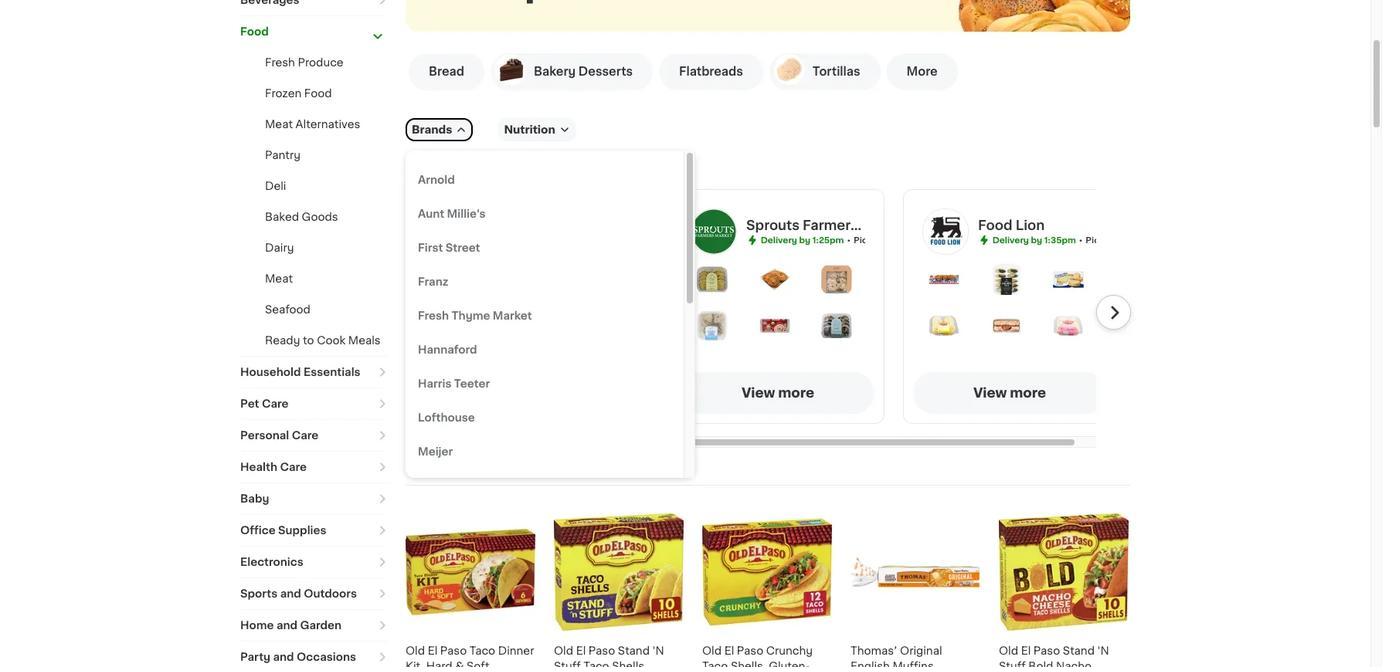Task type: describe. For each thing, give the bounding box(es) containing it.
sports
[[240, 589, 278, 600]]

paso for old el paso taco dinner kit, hard & soft
[[440, 646, 467, 657]]

fresh for fresh thyme market
[[418, 311, 449, 322]]

delivery by 1:25pm
[[761, 236, 844, 245]]

bakery desserts link
[[491, 53, 653, 90]]

care for pet care
[[262, 399, 289, 410]]

flatbreads link
[[659, 53, 764, 90]]

j. skinner baking strawberry cheese danish image
[[992, 311, 1022, 342]]

• for farmers
[[848, 236, 851, 245]]

market for sprouts farmers market
[[862, 219, 910, 232]]

stuff for old el paso stand 'n stuff bold nach
[[1000, 662, 1026, 668]]

old for old el paso stand 'n stuff taco shells
[[554, 646, 574, 657]]

outdoors
[[304, 589, 357, 600]]

1 vertical spatial food
[[304, 88, 332, 99]]

and for sports
[[280, 589, 301, 600]]

meijer link
[[412, 435, 675, 469]]

baby link
[[240, 484, 387, 515]]

publix image
[[459, 209, 506, 255]]

sprouts farmers market image
[[691, 209, 737, 255]]

baked goods delivery or pickup image
[[949, 0, 1181, 140]]

old el paso stand 'n stuff taco shells link
[[554, 508, 684, 668]]

0 vertical spatial baked
[[449, 162, 492, 175]]

kit,
[[406, 662, 424, 668]]

food lion image
[[923, 209, 969, 255]]

thomas' original english muffins image
[[851, 508, 981, 638]]

immaculate baking company cinnamon rolls image
[[760, 311, 791, 342]]

care for personal care
[[292, 431, 319, 441]]

mission
[[418, 481, 461, 492]]

personal care
[[240, 431, 319, 441]]

view for food
[[974, 387, 1008, 400]]

pickup for lion
[[1086, 236, 1116, 245]]

old el paso stand 'n stuff bold nach link
[[1000, 508, 1129, 668]]

crunchy
[[767, 646, 813, 657]]

publix bakery assorted cookies image
[[465, 311, 496, 342]]

and for home
[[277, 621, 298, 632]]

bakery
[[534, 66, 576, 77]]

brands
[[412, 124, 453, 135]]

more
[[907, 66, 938, 77]]

delivery for food
[[993, 236, 1030, 245]]

old el paso stand 'n stuff taco shells, gluten free image
[[554, 508, 684, 638]]

pet care
[[240, 399, 289, 410]]

and for party
[[273, 652, 294, 663]]

stores
[[561, 162, 605, 175]]

salted caramel chocolate chip cookies image
[[760, 264, 791, 295]]

health care link
[[240, 452, 387, 483]]

cook
[[317, 336, 346, 346]]

brands button
[[406, 118, 473, 141]]

dinner
[[498, 646, 535, 657]]

sprouts farmers market
[[747, 219, 910, 232]]

meat alternatives link
[[265, 119, 360, 130]]

buy baked goods at stores near you
[[418, 162, 669, 175]]

ready
[[265, 336, 300, 346]]

delivery for sprouts
[[761, 236, 798, 245]]

lion
[[1016, 219, 1045, 232]]

party
[[240, 652, 271, 663]]

market for fresh thyme market
[[493, 311, 532, 322]]

office supplies link
[[240, 516, 387, 547]]

hannaford
[[418, 345, 477, 356]]

old el paso stand 'n stuff bold nacho cheese flavored taco shells image
[[1000, 508, 1129, 638]]

household essentials
[[240, 367, 361, 378]]

lofthouse
[[418, 413, 475, 424]]

teeter
[[454, 379, 490, 390]]

first
[[418, 243, 443, 254]]

thomas' original english muffins link
[[851, 508, 981, 668]]

harris
[[418, 379, 452, 390]]

franz
[[418, 277, 449, 288]]

party and occasions
[[240, 652, 356, 663]]

old el paso taco dinner kit, hard & soft image
[[406, 508, 536, 638]]

pickup for farmers
[[854, 236, 884, 245]]

paso for old el paso stand 'n stuff taco shells
[[589, 646, 616, 657]]

street
[[446, 243, 480, 254]]

harris teeter
[[418, 379, 490, 390]]

meals
[[348, 336, 381, 346]]

by for farmers
[[800, 236, 811, 245]]

to
[[303, 336, 314, 346]]

bakery desserts
[[534, 66, 633, 77]]

dairy
[[265, 243, 294, 254]]

0 vertical spatial little debbie oatmeal creme pies image
[[929, 264, 960, 295]]

entenmann's all butter loaf cake image
[[1054, 264, 1085, 295]]

fresh produce link
[[265, 57, 344, 68]]

sprouts blueberry scone 4 pack image
[[822, 264, 853, 295]]

stand for bold
[[1064, 646, 1095, 657]]

household
[[240, 367, 301, 378]]

garden
[[300, 621, 342, 632]]

fresh produce
[[265, 57, 344, 68]]

more for lion
[[1011, 387, 1047, 400]]

home and garden
[[240, 621, 342, 632]]

el for old el paso crunchy taco shells, gluten
[[725, 646, 735, 657]]

• pickup 13.0mi
[[848, 236, 915, 245]]

near
[[608, 162, 640, 175]]

1 vertical spatial baked
[[265, 212, 299, 223]]

old for old el paso taco dinner kit, hard & soft
[[406, 646, 425, 657]]

hannaford link
[[412, 333, 675, 367]]

deli
[[265, 181, 286, 192]]

old el paso taco dinner kit, hard & soft
[[406, 646, 535, 668]]

view more link for sprouts
[[682, 373, 875, 414]]

ready to cook meals link
[[265, 336, 381, 346]]

view more for sprouts
[[742, 387, 815, 400]]

deli link
[[265, 181, 286, 192]]

thomas' original english muffins
[[851, 646, 943, 668]]

old el paso crunchy taco shells, gluten link
[[703, 508, 833, 668]]

health care
[[240, 462, 307, 473]]

dairy link
[[265, 243, 294, 254]]

pet
[[240, 399, 259, 410]]

lofthouse sugar cookies, frosted image
[[1054, 311, 1085, 342]]

aunt
[[418, 209, 445, 220]]

old el paso crunchy taco shells, gluten
[[703, 646, 813, 668]]

electronics
[[240, 557, 304, 568]]

more button
[[887, 53, 958, 90]]

by for lion
[[1032, 236, 1043, 245]]

pantry
[[265, 150, 301, 161]]

• for lion
[[1080, 236, 1083, 245]]

view for sprouts
[[742, 387, 776, 400]]

2.0mi
[[1119, 236, 1143, 245]]

old el paso stand 'n stuff taco shells
[[554, 646, 665, 668]]



Task type: locate. For each thing, give the bounding box(es) containing it.
little debbie oatmeal creme pies image
[[929, 264, 960, 295], [528, 311, 559, 342]]

thyme
[[452, 311, 490, 322]]

1 view more from the left
[[742, 387, 815, 400]]

0 horizontal spatial fresh
[[265, 57, 295, 68]]

3 old from the left
[[703, 646, 722, 657]]

paso inside old el paso taco dinner kit, hard & soft
[[440, 646, 467, 657]]

2 old from the left
[[554, 646, 574, 657]]

1 horizontal spatial 'n
[[1098, 646, 1110, 657]]

1 horizontal spatial taco
[[584, 662, 610, 668]]

old for old el paso stand 'n stuff bold nach
[[1000, 646, 1019, 657]]

flatbreads
[[680, 66, 744, 77]]

lofthouse yellow frosted cookies image
[[929, 311, 960, 342]]

alternatives
[[296, 119, 360, 130]]

sprouts two bite blueberry scones image
[[697, 311, 728, 342]]

taco inside 'old el paso crunchy taco shells, gluten'
[[703, 662, 728, 668]]

you
[[643, 162, 669, 175]]

0 horizontal spatial view more link
[[682, 373, 875, 414]]

delivery
[[761, 236, 798, 245], [993, 236, 1030, 245]]

1 vertical spatial meat
[[265, 274, 293, 284]]

13.0mi
[[886, 236, 915, 245]]

el
[[428, 646, 438, 657], [576, 646, 586, 657], [725, 646, 735, 657], [1022, 646, 1031, 657]]

by
[[800, 236, 811, 245], [1032, 236, 1043, 245]]

pickup left 13.0mi at the top of the page
[[854, 236, 884, 245]]

care inside 'link'
[[262, 399, 289, 410]]

1 old from the left
[[406, 646, 425, 657]]

el inside old el paso taco dinner kit, hard & soft
[[428, 646, 438, 657]]

fresh for fresh produce
[[265, 57, 295, 68]]

taco
[[470, 646, 496, 657], [584, 662, 610, 668], [703, 662, 728, 668]]

1 horizontal spatial market
[[862, 219, 910, 232]]

1 stuff from the left
[[554, 662, 581, 668]]

stuff inside "old el paso stand 'n stuff bold nach"
[[1000, 662, 1026, 668]]

more down "immaculate baking company cinnamon rolls" image
[[779, 387, 815, 400]]

seafood
[[265, 305, 311, 315]]

2 horizontal spatial food
[[979, 219, 1013, 232]]

original
[[901, 646, 943, 657]]

meat for meat alternatives
[[265, 119, 293, 130]]

harris teeter link
[[412, 367, 675, 401]]

2 vertical spatial care
[[280, 462, 307, 473]]

nutrition
[[504, 124, 556, 135]]

1 horizontal spatial food
[[304, 88, 332, 99]]

pickup left 2.0mi on the top right of the page
[[1086, 236, 1116, 245]]

1 view more button from the left
[[682, 373, 875, 414]]

mission link
[[412, 469, 675, 503]]

view more link for food
[[914, 373, 1107, 414]]

fresh
[[265, 57, 295, 68], [418, 311, 449, 322]]

2 meat from the top
[[265, 274, 293, 284]]

2 view more link from the left
[[914, 373, 1107, 414]]

stuff
[[554, 662, 581, 668], [1000, 662, 1026, 668]]

frozen
[[265, 88, 302, 99]]

1 horizontal spatial delivery
[[993, 236, 1030, 245]]

simple joys bakery sliced marble cake image
[[822, 311, 853, 342]]

sprouts
[[747, 219, 800, 232]]

nutrition button
[[498, 118, 577, 141]]

0 horizontal spatial by
[[800, 236, 811, 245]]

simple joys bakery sliced lemon cake image
[[697, 264, 728, 295]]

2 vertical spatial food
[[979, 219, 1013, 232]]

0 horizontal spatial pickup
[[854, 236, 884, 245]]

el inside 'old el paso crunchy taco shells, gluten'
[[725, 646, 735, 657]]

view down "immaculate baking company cinnamon rolls" image
[[742, 387, 776, 400]]

taco inside old el paso stand 'n stuff taco shells
[[584, 662, 610, 668]]

health
[[240, 462, 278, 473]]

baked up 'dairy'
[[265, 212, 299, 223]]

0 horizontal spatial baked
[[265, 212, 299, 223]]

view more button down "immaculate baking company cinnamon rolls" image
[[682, 373, 875, 414]]

shells,
[[731, 662, 767, 668]]

2 stuff from the left
[[1000, 662, 1026, 668]]

meat for the meat link
[[265, 274, 293, 284]]

2 'n from the left
[[1098, 646, 1110, 657]]

thomas'
[[851, 646, 898, 657]]

group
[[406, 151, 696, 503]]

1 el from the left
[[428, 646, 438, 657]]

baby
[[240, 494, 269, 505]]

2 delivery from the left
[[993, 236, 1030, 245]]

more
[[779, 387, 815, 400], [1011, 387, 1047, 400]]

view more button for sprouts
[[682, 373, 875, 414]]

stand for taco
[[618, 646, 650, 657]]

care right health
[[280, 462, 307, 473]]

bread
[[429, 66, 465, 77]]

1 horizontal spatial view more link
[[914, 373, 1107, 414]]

1 stand from the left
[[618, 646, 650, 657]]

1 vertical spatial goods
[[302, 212, 338, 223]]

0 vertical spatial food
[[240, 26, 269, 37]]

el for old el paso stand 'n stuff bold nach
[[1022, 646, 1031, 657]]

0 vertical spatial fresh
[[265, 57, 295, 68]]

view more button for food
[[914, 373, 1107, 414]]

0 vertical spatial and
[[280, 589, 301, 600]]

'n for old el paso stand 'n stuff taco shells
[[653, 646, 665, 657]]

0 horizontal spatial more
[[779, 387, 815, 400]]

2 view more button from the left
[[914, 373, 1107, 414]]

2 el from the left
[[576, 646, 586, 657]]

aunt millie's link
[[412, 197, 675, 231]]

by left 1:25pm
[[800, 236, 811, 245]]

el for old el paso taco dinner kit, hard & soft
[[428, 646, 438, 657]]

0 horizontal spatial taco
[[470, 646, 496, 657]]

0 horizontal spatial 'n
[[653, 646, 665, 657]]

care for health care
[[280, 462, 307, 473]]

english
[[851, 662, 890, 668]]

0 horizontal spatial •
[[848, 236, 851, 245]]

old inside old el paso taco dinner kit, hard & soft
[[406, 646, 425, 657]]

fresh thyme market link
[[412, 299, 675, 333]]

fresh up 'frozen'
[[265, 57, 295, 68]]

view more link down "immaculate baking company cinnamon rolls" image
[[682, 373, 875, 414]]

1 vertical spatial little debbie oatmeal creme pies image
[[528, 311, 559, 342]]

personal care link
[[240, 421, 387, 451]]

food down produce at the top of the page
[[304, 88, 332, 99]]

paso inside 'old el paso crunchy taco shells, gluten'
[[737, 646, 764, 657]]

1 horizontal spatial goods
[[495, 162, 541, 175]]

1 by from the left
[[800, 236, 811, 245]]

care up health care link
[[292, 431, 319, 441]]

food left lion
[[979, 219, 1013, 232]]

2 pickup from the left
[[1086, 236, 1116, 245]]

paso inside "old el paso stand 'n stuff bold nach"
[[1034, 646, 1061, 657]]

and right home
[[277, 621, 298, 632]]

0 vertical spatial goods
[[495, 162, 541, 175]]

1 horizontal spatial by
[[1032, 236, 1043, 245]]

tortillas
[[813, 66, 861, 77]]

0 horizontal spatial delivery
[[761, 236, 798, 245]]

bread link
[[409, 53, 485, 90]]

baked goods
[[265, 212, 338, 223]]

seafood link
[[265, 305, 311, 315]]

1 horizontal spatial view more button
[[914, 373, 1107, 414]]

fresh inside 'group'
[[418, 311, 449, 322]]

meat down 'dairy'
[[265, 274, 293, 284]]

sports and outdoors
[[240, 589, 357, 600]]

frozen food
[[265, 88, 332, 99]]

el inside old el paso stand 'n stuff taco shells
[[576, 646, 586, 657]]

0 horizontal spatial view more
[[742, 387, 815, 400]]

meat alternatives
[[265, 119, 360, 130]]

1 horizontal spatial •
[[1080, 236, 1083, 245]]

more for farmers
[[779, 387, 815, 400]]

sports and outdoors link
[[240, 579, 387, 610]]

delivery down "food lion" at the right top
[[993, 236, 1030, 245]]

0 horizontal spatial view more button
[[682, 373, 875, 414]]

old for old el paso crunchy taco shells, gluten
[[703, 646, 722, 657]]

food for food
[[240, 26, 269, 37]]

little debbie oatmeal creme pies image down franz link
[[528, 311, 559, 342]]

bold
[[1029, 662, 1054, 668]]

1 delivery from the left
[[761, 236, 798, 245]]

'n inside "old el paso stand 'n stuff bold nach"
[[1098, 646, 1110, 657]]

delivery down the sprouts at the top
[[761, 236, 798, 245]]

group containing arnold
[[406, 151, 696, 503]]

meat up pantry
[[265, 119, 293, 130]]

2 vertical spatial and
[[273, 652, 294, 663]]

market
[[862, 219, 910, 232], [493, 311, 532, 322]]

'n inside old el paso stand 'n stuff taco shells
[[653, 646, 665, 657]]

paso for old el paso stand 'n stuff bold nach
[[1034, 646, 1061, 657]]

0 horizontal spatial view
[[742, 387, 776, 400]]

0 vertical spatial care
[[262, 399, 289, 410]]

lilly's cookies, black & white image
[[992, 264, 1022, 295]]

1 more from the left
[[779, 387, 815, 400]]

2 view more from the left
[[974, 387, 1047, 400]]

lofthouse link
[[412, 401, 675, 435]]

2 horizontal spatial taco
[[703, 662, 728, 668]]

1 horizontal spatial stand
[[1064, 646, 1095, 657]]

millie's
[[447, 209, 486, 220]]

1 view from the left
[[742, 387, 776, 400]]

bakery desserts image
[[495, 54, 526, 85]]

and
[[280, 589, 301, 600], [277, 621, 298, 632], [273, 652, 294, 663]]

3 el from the left
[[725, 646, 735, 657]]

occasions
[[297, 652, 356, 663]]

1 view more link from the left
[[682, 373, 875, 414]]

2 view from the left
[[974, 387, 1008, 400]]

0 vertical spatial meat
[[265, 119, 293, 130]]

1 horizontal spatial view
[[974, 387, 1008, 400]]

2 stand from the left
[[1064, 646, 1095, 657]]

4 paso from the left
[[1034, 646, 1061, 657]]

paso
[[440, 646, 467, 657], [589, 646, 616, 657], [737, 646, 764, 657], [1034, 646, 1061, 657]]

stand inside "old el paso stand 'n stuff bold nach"
[[1064, 646, 1095, 657]]

1 horizontal spatial little debbie oatmeal creme pies image
[[929, 264, 960, 295]]

soft
[[467, 662, 490, 668]]

old inside old el paso stand 'n stuff taco shells
[[554, 646, 574, 657]]

food inside food link
[[240, 26, 269, 37]]

el up hard
[[428, 646, 438, 657]]

view more down "immaculate baking company cinnamon rolls" image
[[742, 387, 815, 400]]

2 by from the left
[[1032, 236, 1043, 245]]

paso for old el paso crunchy taco shells, gluten
[[737, 646, 764, 657]]

1 vertical spatial market
[[493, 311, 532, 322]]

and right party
[[273, 652, 294, 663]]

&
[[455, 662, 464, 668]]

supplies
[[278, 526, 327, 536]]

3 paso from the left
[[737, 646, 764, 657]]

produce
[[298, 57, 344, 68]]

and up home and garden
[[280, 589, 301, 600]]

old inside 'old el paso crunchy taco shells, gluten'
[[703, 646, 722, 657]]

old el paso taco dinner kit, hard & soft link
[[406, 508, 536, 668]]

stuff inside old el paso stand 'n stuff taco shells
[[554, 662, 581, 668]]

hard
[[426, 662, 453, 668]]

tortillas link
[[770, 53, 881, 90]]

0 vertical spatial market
[[862, 219, 910, 232]]

at
[[544, 162, 558, 175]]

1 vertical spatial and
[[277, 621, 298, 632]]

• right 1:35pm
[[1080, 236, 1083, 245]]

paso inside old el paso stand 'n stuff taco shells
[[589, 646, 616, 657]]

view more link down j. skinner baking strawberry cheese danish image
[[914, 373, 1107, 414]]

by down lion
[[1032, 236, 1043, 245]]

• right 1:25pm
[[848, 236, 851, 245]]

view more button down j. skinner baking strawberry cheese danish image
[[914, 373, 1107, 414]]

4 old from the left
[[1000, 646, 1019, 657]]

taco inside old el paso taco dinner kit, hard & soft
[[470, 646, 496, 657]]

food up fresh produce
[[240, 26, 269, 37]]

view more for food
[[974, 387, 1047, 400]]

baked right buy
[[449, 162, 492, 175]]

el up shells,
[[725, 646, 735, 657]]

0 horizontal spatial little debbie oatmeal creme pies image
[[528, 311, 559, 342]]

home and garden link
[[240, 611, 387, 642]]

1:25pm
[[813, 236, 844, 245]]

1 paso from the left
[[440, 646, 467, 657]]

market right thyme
[[493, 311, 532, 322]]

1 horizontal spatial more
[[1011, 387, 1047, 400]]

ready to cook meals
[[265, 336, 381, 346]]

first street
[[418, 243, 480, 254]]

old el paso crunchy taco shells, gluten-free image
[[703, 508, 833, 638]]

1 horizontal spatial baked
[[449, 162, 492, 175]]

view more down j. skinner baking strawberry cheese danish image
[[974, 387, 1047, 400]]

food for food lion
[[979, 219, 1013, 232]]

el right dinner
[[576, 646, 586, 657]]

4 el from the left
[[1022, 646, 1031, 657]]

view down j. skinner baking strawberry cheese danish image
[[974, 387, 1008, 400]]

• pickup 2.0mi
[[1080, 236, 1143, 245]]

little debbie oatmeal creme pies image up lofthouse yellow frosted cookies icon
[[929, 264, 960, 295]]

delivery by 1:35pm
[[993, 236, 1077, 245]]

meat link
[[265, 274, 293, 284]]

1 horizontal spatial pickup
[[1086, 236, 1116, 245]]

tortillas image
[[774, 54, 805, 85]]

1 horizontal spatial view more
[[974, 387, 1047, 400]]

1 meat from the top
[[265, 119, 293, 130]]

stand inside old el paso stand 'n stuff taco shells
[[618, 646, 650, 657]]

el up bold
[[1022, 646, 1031, 657]]

1:35pm
[[1045, 236, 1077, 245]]

pantry link
[[265, 150, 301, 161]]

desserts
[[579, 66, 633, 77]]

market up • pickup 13.0mi
[[862, 219, 910, 232]]

'n for old el paso stand 'n stuff bold nach
[[1098, 646, 1110, 657]]

0 horizontal spatial market
[[493, 311, 532, 322]]

2 more from the left
[[1011, 387, 1047, 400]]

meat
[[265, 119, 293, 130], [265, 274, 293, 284]]

0 horizontal spatial food
[[240, 26, 269, 37]]

1 pickup from the left
[[854, 236, 884, 245]]

1 horizontal spatial fresh
[[418, 311, 449, 322]]

0 horizontal spatial goods
[[302, 212, 338, 223]]

1 vertical spatial fresh
[[418, 311, 449, 322]]

food link
[[240, 16, 387, 47]]

1 • from the left
[[848, 236, 851, 245]]

1 vertical spatial care
[[292, 431, 319, 441]]

aunt millie's
[[418, 209, 486, 220]]

more down j. skinner baking strawberry cheese danish image
[[1011, 387, 1047, 400]]

1 'n from the left
[[653, 646, 665, 657]]

el for old el paso stand 'n stuff taco shells
[[576, 646, 586, 657]]

fresh thyme market
[[418, 311, 532, 322]]

stuff for old el paso stand 'n stuff taco shells
[[554, 662, 581, 668]]

el inside "old el paso stand 'n stuff bold nach"
[[1022, 646, 1031, 657]]

old el paso stand 'n stuff bold nach
[[1000, 646, 1119, 668]]

0 horizontal spatial stand
[[618, 646, 650, 657]]

old inside "old el paso stand 'n stuff bold nach"
[[1000, 646, 1019, 657]]

1 horizontal spatial stuff
[[1000, 662, 1026, 668]]

arnold
[[418, 175, 455, 186]]

2 paso from the left
[[589, 646, 616, 657]]

2 • from the left
[[1080, 236, 1083, 245]]

care right 'pet' at the left of the page
[[262, 399, 289, 410]]

fresh down franz
[[418, 311, 449, 322]]

household essentials link
[[240, 357, 387, 388]]

0 horizontal spatial stuff
[[554, 662, 581, 668]]

first street link
[[412, 231, 675, 265]]

arnold link
[[412, 163, 675, 197]]



Task type: vqa. For each thing, say whether or not it's contained in the screenshot.
the bottommost SHOP
no



